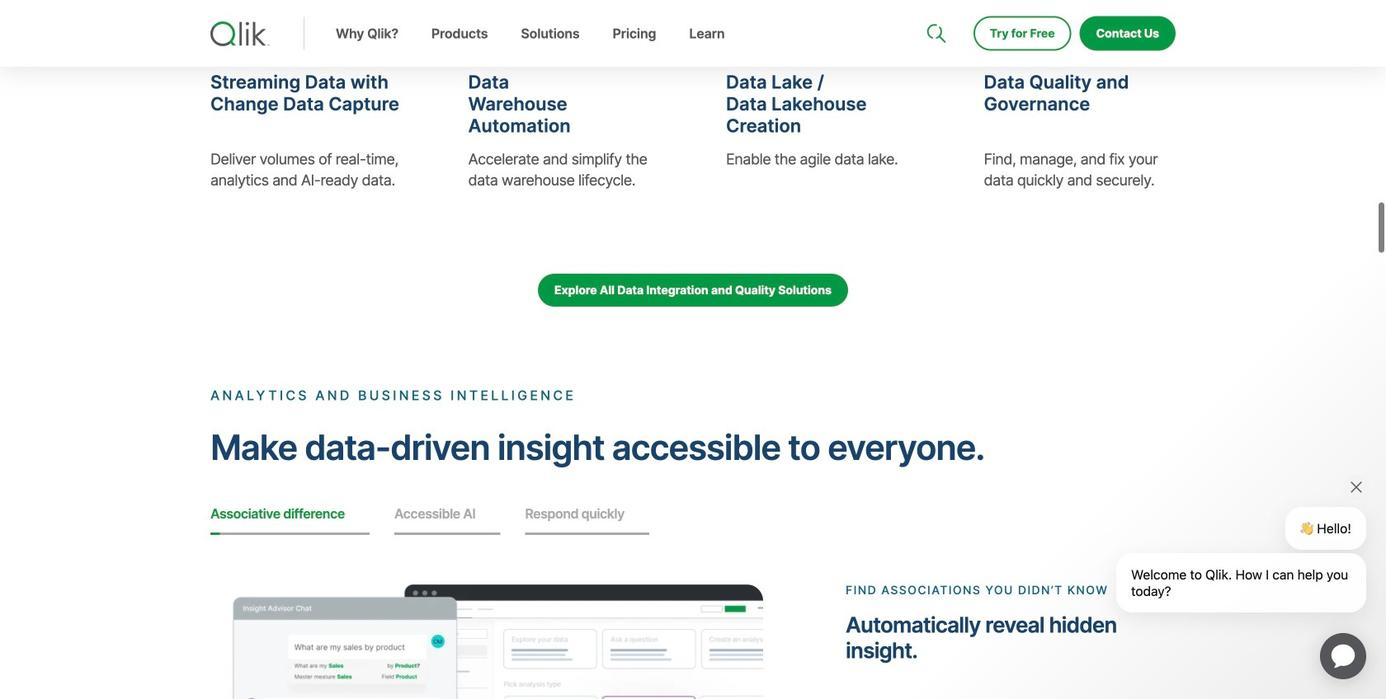 Task type: describe. For each thing, give the bounding box(es) containing it.
login image
[[1123, 0, 1137, 13]]

data warehouse automation icon image
[[468, 7, 508, 47]]

data quality and governance icon image
[[984, 7, 1024, 47]]

streaming data with change data capture icon image
[[210, 7, 250, 47]]



Task type: locate. For each thing, give the bounding box(es) containing it.
qlik image
[[210, 21, 270, 46]]

application
[[1301, 614, 1387, 700]]

support image
[[928, 0, 942, 13]]



